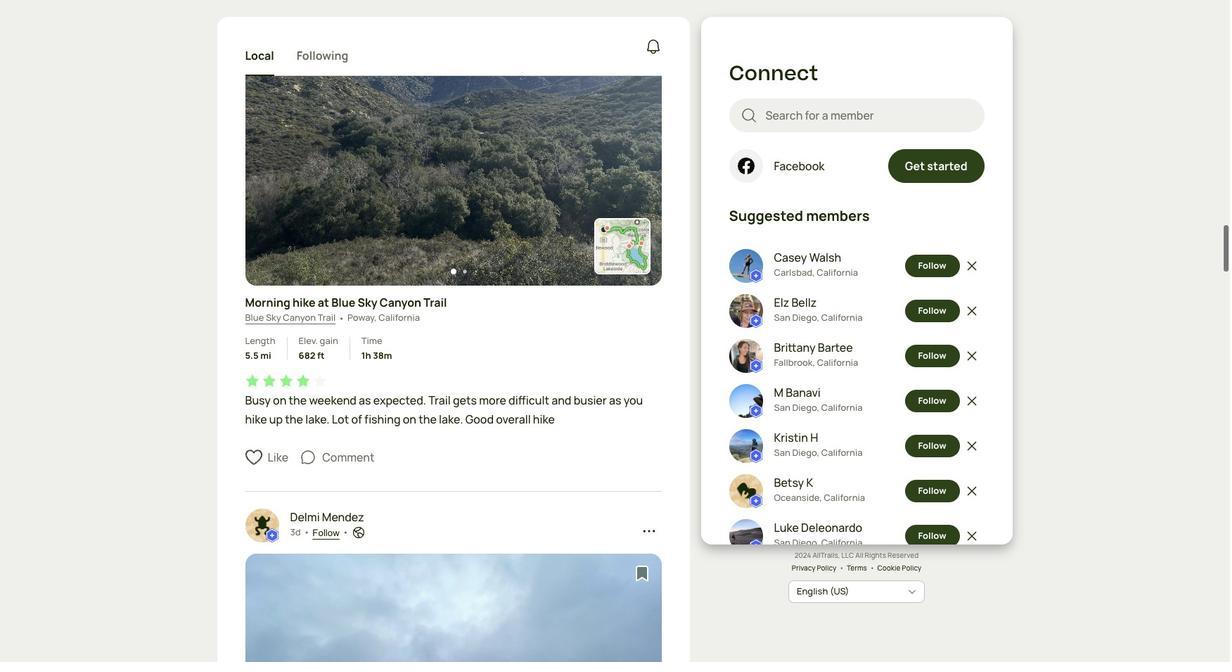 Task type: locate. For each thing, give the bounding box(es) containing it.
san down luke
[[775, 536, 791, 549]]

brittany bartee image
[[729, 339, 763, 373]]

1 vertical spatial canyon
[[283, 311, 316, 324]]

california up deleonardo
[[824, 491, 866, 504]]

betsy k image
[[729, 475, 763, 508]]

0 vertical spatial sky
[[358, 295, 378, 311]]

diego, inside kristin h san diego, california
[[793, 446, 820, 459]]

comment link
[[323, 449, 375, 466]]

elev. gain 682 ft
[[299, 334, 338, 362]]

california inside kristin h san diego, california
[[822, 446, 863, 459]]

tab list containing local
[[245, 36, 349, 76]]

san inside kristin h san diego, california
[[775, 446, 791, 459]]

navigate next image
[[632, 71, 646, 85]]

california up time on the bottom of page
[[379, 311, 420, 324]]

san down 'elz'
[[775, 311, 791, 324]]

california
[[817, 266, 859, 279], [822, 311, 863, 324], [379, 311, 420, 324], [818, 356, 859, 369], [822, 401, 863, 414], [822, 446, 863, 459], [824, 491, 866, 504], [822, 536, 863, 549]]

diego, for banavi
[[793, 401, 820, 414]]

follow button for m banavi
[[905, 390, 960, 413]]

1 san from the top
[[775, 311, 791, 324]]

blue down morning
[[245, 311, 264, 324]]

at
[[318, 295, 329, 311]]

2 diego, from the top
[[793, 401, 820, 414]]

california up betsy k "link"
[[822, 446, 863, 459]]

dismiss image for bellz
[[966, 304, 980, 318]]

like button
[[268, 449, 289, 466]]

california up llc
[[822, 536, 863, 549]]

diego,
[[793, 311, 820, 324], [793, 401, 820, 414], [793, 446, 820, 459], [793, 536, 820, 549]]

canyon up time on the bottom of page
[[380, 295, 422, 311]]

1 horizontal spatial sky
[[358, 295, 378, 311]]

gain
[[320, 334, 338, 347]]

0 horizontal spatial sky
[[266, 311, 281, 324]]

like
[[268, 450, 289, 465]]

california inside morning hike at blue sky canyon trail blue sky canyon trail • poway, california
[[379, 311, 420, 324]]

4 dismiss image from the top
[[966, 439, 980, 453]]

4 san from the top
[[775, 536, 791, 549]]

diego, inside elz bellz san diego, california
[[793, 311, 820, 324]]

california down walsh
[[817, 266, 859, 279]]

1 policy from the left
[[817, 563, 837, 573]]

38m
[[373, 349, 392, 362]]

diego, up 2024
[[793, 536, 820, 549]]

0 horizontal spatial trail
[[318, 311, 336, 324]]

blue right at
[[332, 295, 356, 311]]

california inside m banavi san diego, california
[[822, 401, 863, 414]]

1 horizontal spatial blue
[[332, 295, 356, 311]]

betsy k link
[[775, 475, 866, 491]]

3 san from the top
[[775, 446, 791, 459]]

1 vertical spatial trail
[[318, 311, 336, 324]]

•
[[339, 312, 345, 325], [304, 526, 310, 539], [343, 526, 349, 539], [840, 563, 845, 573], [871, 563, 875, 573]]

oceanside,
[[775, 491, 823, 504]]

0 horizontal spatial policy
[[817, 563, 837, 573]]

• inside morning hike at blue sky canyon trail blue sky canyon trail • poway, california
[[339, 312, 345, 325]]

diego, inside luke deleonardo san diego, california
[[793, 536, 820, 549]]

california down bartee
[[818, 356, 859, 369]]

policy down "reserved"
[[903, 563, 922, 573]]

h
[[811, 430, 819, 446]]

san inside m banavi san diego, california
[[775, 401, 791, 414]]

elev.
[[299, 334, 318, 347]]

local
[[245, 48, 274, 63]]

blue sky canyon trail link
[[245, 311, 336, 325]]

follow for brittany bartee
[[919, 349, 947, 362]]

kristin h image
[[729, 429, 763, 463]]

follow inside 3d • follow •
[[313, 528, 340, 538]]

1 horizontal spatial canyon
[[380, 295, 422, 311]]

6 dismiss image from the top
[[966, 529, 980, 543]]

0 vertical spatial trail
[[424, 295, 447, 311]]

length 5.5 mi
[[245, 334, 276, 362]]

san down kristin
[[775, 446, 791, 459]]

3 diego, from the top
[[793, 446, 820, 459]]

diego, down the h
[[793, 446, 820, 459]]

dismiss image for k
[[966, 484, 980, 498]]

None search field
[[729, 98, 985, 132]]

3 dismiss image from the top
[[966, 394, 980, 408]]

bellz
[[792, 295, 817, 311]]

canyon
[[380, 295, 422, 311], [283, 311, 316, 324]]

mi
[[261, 349, 271, 362]]

california inside elz bellz san diego, california
[[822, 311, 863, 324]]

san down m
[[775, 401, 791, 414]]

diego, down the banavi
[[793, 401, 820, 414]]

casey walsh image
[[729, 249, 763, 283]]

california up bartee
[[822, 311, 863, 324]]

follow for kristin h
[[919, 440, 947, 452]]

1 horizontal spatial policy
[[903, 563, 922, 573]]

tab list
[[245, 36, 349, 76]]

Search for a member field
[[766, 107, 974, 124]]

san for luke
[[775, 536, 791, 549]]

luke deleonardo san diego, california
[[775, 520, 863, 549]]

diego, for h
[[793, 446, 820, 459]]

kristin
[[775, 430, 809, 446]]

san for m
[[775, 401, 791, 414]]

1 diego, from the top
[[793, 311, 820, 324]]

diego, for deleonardo
[[793, 536, 820, 549]]

mendez
[[322, 510, 364, 525]]

0 vertical spatial canyon
[[380, 295, 422, 311]]

policy
[[817, 563, 837, 573], [903, 563, 922, 573]]

follow for casey walsh
[[919, 259, 947, 272]]

following button
[[297, 36, 349, 76]]

poway,
[[348, 311, 377, 324]]

• down rights
[[871, 563, 875, 573]]

diego, down bellz
[[793, 311, 820, 324]]

dismiss image
[[966, 259, 980, 273], [966, 304, 980, 318], [966, 394, 980, 408], [966, 439, 980, 453], [966, 484, 980, 498], [966, 529, 980, 543]]

members
[[807, 206, 870, 225]]

san
[[775, 311, 791, 324], [775, 401, 791, 414], [775, 446, 791, 459], [775, 536, 791, 549]]

carlsbad,
[[775, 266, 816, 279]]

dialog
[[0, 0, 1231, 662]]

san for kristin
[[775, 446, 791, 459]]

0 horizontal spatial blue
[[245, 311, 264, 324]]

2 dismiss image from the top
[[966, 304, 980, 318]]

california inside casey walsh carlsbad, california
[[817, 266, 859, 279]]

trail
[[424, 295, 447, 311], [318, 311, 336, 324]]

follow button for casey walsh
[[905, 255, 960, 277]]

follow button for brittany bartee
[[905, 345, 960, 368]]

more options image
[[642, 524, 656, 538]]

navigate previous image
[[261, 71, 275, 85]]

1h
[[362, 349, 371, 362]]

k
[[807, 475, 814, 491]]

follow button
[[905, 255, 960, 277], [905, 300, 960, 322], [905, 345, 960, 368], [905, 390, 960, 413], [905, 435, 960, 458], [905, 480, 960, 503], [905, 525, 960, 548], [313, 528, 340, 538]]

2 san from the top
[[775, 401, 791, 414]]

san inside luke deleonardo san diego, california
[[775, 536, 791, 549]]

comment
[[323, 450, 375, 465]]

sky
[[358, 295, 378, 311], [266, 311, 281, 324]]

• left "poway,"
[[339, 312, 345, 325]]

canyon down the hike
[[283, 311, 316, 324]]

san inside elz bellz san diego, california
[[775, 311, 791, 324]]

sky down morning
[[266, 311, 281, 324]]

betsy k oceanside, california
[[775, 475, 866, 504]]

0 horizontal spatial canyon
[[283, 311, 316, 324]]

4 diego, from the top
[[793, 536, 820, 549]]

• down mendez
[[343, 526, 349, 539]]

m banavi image
[[729, 384, 763, 418]]

morning hike at blue sky canyon trail blue sky canyon trail • poway, california
[[245, 295, 447, 325]]

policy down alltrails,
[[817, 563, 837, 573]]

• right "3d"
[[304, 526, 310, 539]]

california up "kristin h" link
[[822, 401, 863, 414]]

rights
[[865, 550, 887, 560]]

1 vertical spatial sky
[[266, 311, 281, 324]]

delmi mendez link
[[290, 509, 366, 526]]

1 dismiss image from the top
[[966, 259, 980, 273]]

sky up "poway,"
[[358, 295, 378, 311]]

diego, inside m banavi san diego, california
[[793, 401, 820, 414]]

follow button for elz bellz
[[905, 300, 960, 322]]

blue
[[332, 295, 356, 311], [245, 311, 264, 324]]

follow
[[919, 259, 947, 272], [919, 304, 947, 317], [919, 349, 947, 362], [919, 394, 947, 407], [919, 440, 947, 452], [919, 485, 947, 497], [313, 528, 340, 538], [919, 530, 947, 542]]

5 dismiss image from the top
[[966, 484, 980, 498]]



Task type: describe. For each thing, give the bounding box(es) containing it.
m
[[775, 385, 784, 401]]

started
[[928, 158, 968, 174]]

follow button for kristin h
[[905, 435, 960, 458]]

3d • follow •
[[290, 526, 349, 539]]

terms
[[847, 563, 868, 573]]

luke deleonardo image
[[729, 520, 763, 553]]

connect
[[729, 59, 819, 89]]

california inside betsy k oceanside, california
[[824, 491, 866, 504]]

suggested members
[[729, 206, 870, 225]]

• down llc
[[840, 563, 845, 573]]

ft
[[317, 349, 325, 362]]

get started
[[906, 158, 968, 174]]

2024
[[795, 550, 812, 560]]

m banavi san diego, california
[[775, 385, 863, 414]]

all
[[856, 550, 864, 560]]

llc
[[842, 550, 855, 560]]

hike
[[293, 295, 316, 311]]

follow for elz bellz
[[919, 304, 947, 317]]

elz bellz san diego, california
[[775, 295, 863, 324]]

morning
[[245, 295, 291, 311]]

casey walsh carlsbad, california
[[775, 250, 859, 279]]

delmi mendez image
[[245, 509, 279, 543]]

1 vertical spatial blue
[[245, 311, 264, 324]]

brittany
[[775, 340, 816, 356]]

luke
[[775, 520, 799, 536]]

fallbrook,
[[775, 356, 816, 369]]

kristin h san diego, california
[[775, 430, 863, 459]]

elz
[[775, 295, 790, 311]]

betsy
[[775, 475, 805, 491]]

icon image
[[729, 149, 763, 183]]

elz bellz link
[[775, 294, 863, 311]]

5.5
[[245, 349, 259, 362]]

california inside brittany bartee fallbrook, california
[[818, 356, 859, 369]]

get
[[906, 158, 926, 174]]

cookie policy link
[[878, 563, 922, 573]]

delmi mendez
[[290, 510, 364, 525]]

walsh
[[810, 250, 842, 265]]

dismiss image
[[966, 349, 980, 363]]

3d
[[290, 526, 301, 539]]

time 1h 38m
[[362, 334, 392, 362]]

follow button for betsy k
[[905, 480, 960, 503]]

kristin h link
[[775, 429, 863, 446]]

m banavi link
[[775, 384, 863, 401]]

deleonardo
[[802, 520, 863, 536]]

luke deleonardo link
[[775, 520, 863, 536]]

cookie
[[878, 563, 901, 573]]

follow button for luke deleonardo
[[905, 525, 960, 548]]

add to list image
[[634, 565, 651, 582]]

2 policy from the left
[[903, 563, 922, 573]]

delmi
[[290, 510, 320, 525]]

length
[[245, 334, 276, 347]]

dismiss image for deleonardo
[[966, 529, 980, 543]]

casey walsh link
[[775, 249, 859, 266]]

following
[[297, 48, 349, 63]]

comment image
[[300, 449, 317, 466]]

dismiss image for walsh
[[966, 259, 980, 273]]

casey
[[775, 250, 808, 265]]

0 vertical spatial blue
[[332, 295, 356, 311]]

elz bellz image
[[729, 294, 763, 328]]

facebook
[[775, 158, 825, 174]]

privacy policy link
[[792, 563, 837, 573]]

dismiss image for h
[[966, 439, 980, 453]]

terms link
[[847, 563, 868, 573]]

san for elz
[[775, 311, 791, 324]]

682
[[299, 349, 316, 362]]

california inside luke deleonardo san diego, california
[[822, 536, 863, 549]]

bartee
[[818, 340, 854, 356]]

follow for luke deleonardo
[[919, 530, 947, 542]]

alltrails,
[[813, 550, 841, 560]]

notifications image
[[645, 38, 662, 55]]

diego, for bellz
[[793, 311, 820, 324]]

brittany bartee fallbrook, california
[[775, 340, 859, 369]]

get started button
[[889, 149, 985, 183]]

2024 alltrails, llc all rights reserved privacy policy • terms • cookie policy
[[792, 550, 922, 573]]

banavi
[[786, 385, 821, 401]]

privacy
[[792, 563, 816, 573]]

time
[[362, 334, 383, 347]]

dismiss image for banavi
[[966, 394, 980, 408]]

brittany bartee link
[[775, 339, 859, 356]]

follow for m banavi
[[919, 394, 947, 407]]

cookie consent banner dialog
[[17, 596, 1214, 645]]

suggested
[[729, 206, 804, 225]]

follow for betsy k
[[919, 485, 947, 497]]

reserved
[[888, 550, 919, 560]]

local button
[[245, 36, 274, 76]]

1 horizontal spatial trail
[[424, 295, 447, 311]]



Task type: vqa. For each thing, say whether or not it's contained in the screenshot.


